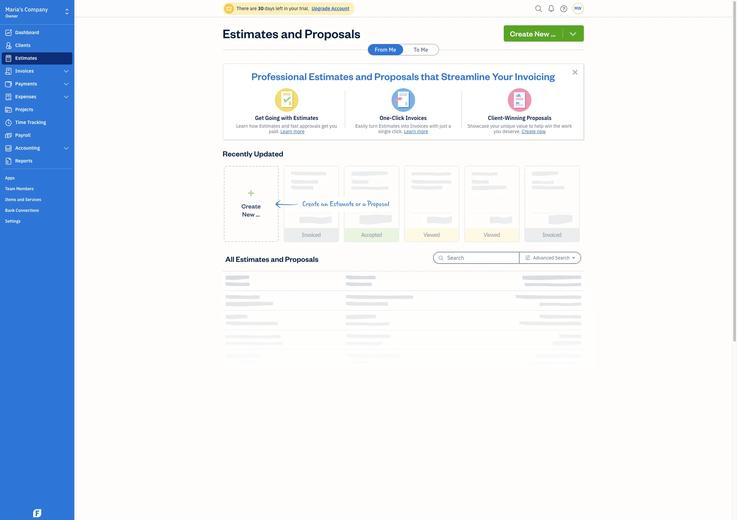 Task type: describe. For each thing, give the bounding box(es) containing it.
maria's company owner
[[5, 6, 48, 19]]

recently updated
[[223, 149, 283, 158]]

main element
[[0, 0, 91, 520]]

estimate
[[330, 201, 354, 208]]

expenses link
[[2, 91, 72, 103]]

bank connections
[[5, 208, 39, 213]]

upgrade account link
[[310, 5, 349, 11]]

search image
[[533, 4, 544, 14]]

items
[[5, 197, 16, 202]]

accounting link
[[2, 142, 72, 155]]

1 horizontal spatial create new …
[[510, 29, 556, 38]]

upgrade
[[312, 5, 330, 11]]

dashboard image
[[4, 29, 13, 36]]

money image
[[4, 132, 13, 139]]

learn how estimates and fast approvals get you paid.
[[236, 123, 337, 135]]

estimates link
[[2, 52, 72, 65]]

estimate image
[[4, 55, 13, 62]]

0 horizontal spatial your
[[289, 5, 298, 11]]

to me
[[414, 46, 428, 53]]

dashboard
[[15, 29, 39, 36]]

you inside showcase your unique value to help win the work you deserve.
[[494, 129, 501, 135]]

reports link
[[2, 155, 72, 167]]

deserve.
[[503, 129, 521, 135]]

learn more for with
[[280, 129, 305, 135]]

reports
[[15, 158, 32, 164]]

one-click invoices
[[380, 115, 427, 121]]

all
[[225, 254, 234, 264]]

apps
[[5, 176, 15, 181]]

1 horizontal spatial new
[[535, 29, 549, 38]]

owner
[[5, 14, 18, 19]]

or
[[356, 201, 361, 208]]

click.
[[392, 129, 403, 135]]

your
[[492, 70, 513, 83]]

all estimates and proposals
[[225, 254, 319, 264]]

single
[[378, 129, 391, 135]]

maria's
[[5, 6, 23, 13]]

chevron large down image for payments
[[63, 82, 69, 87]]

easily turn estimates into invoices with just a single click.
[[355, 123, 451, 135]]

one-click invoices image
[[391, 88, 415, 112]]

left
[[276, 5, 283, 11]]

and inside main element
[[17, 197, 24, 202]]

estimates inside main element
[[15, 55, 37, 61]]

get
[[322, 123, 328, 129]]

recently
[[223, 149, 253, 158]]

invoicing
[[515, 70, 555, 83]]

clients
[[15, 42, 31, 48]]

are
[[250, 5, 257, 11]]

team
[[5, 186, 15, 191]]

… inside create new …
[[256, 210, 260, 218]]

1 vertical spatial a
[[363, 201, 366, 208]]

time
[[15, 119, 26, 125]]

get going with estimates
[[255, 115, 318, 121]]

create new … button for estimates and proposals
[[504, 25, 584, 42]]

paid.
[[269, 129, 279, 135]]

chevron large down image for accounting
[[63, 146, 69, 151]]

30
[[258, 5, 264, 11]]

an
[[321, 201, 328, 208]]

close image
[[571, 68, 579, 76]]

project image
[[4, 107, 13, 113]]

there
[[237, 5, 249, 11]]

mw
[[575, 6, 582, 11]]

payroll
[[15, 132, 31, 138]]

showcase your unique value to help win the work you deserve.
[[468, 123, 572, 135]]

invoices link
[[2, 65, 72, 77]]

bank connections link
[[2, 205, 72, 215]]

winning
[[505, 115, 526, 121]]

services
[[25, 197, 41, 202]]

work
[[562, 123, 572, 129]]

1 viewed from the left
[[424, 232, 440, 238]]

days
[[265, 5, 275, 11]]

and inside learn how estimates and fast approvals get you paid.
[[282, 123, 290, 129]]

client image
[[4, 42, 13, 49]]

settings image
[[525, 255, 531, 261]]

notifications image
[[546, 2, 557, 15]]

approvals
[[300, 123, 321, 129]]

trial.
[[300, 5, 309, 11]]

go to help image
[[559, 4, 569, 14]]

projects link
[[2, 104, 72, 116]]

now
[[537, 129, 546, 135]]

1 horizontal spatial …
[[551, 29, 556, 38]]

value
[[517, 123, 528, 129]]

client-winning proposals
[[488, 115, 552, 121]]

you inside learn how estimates and fast approvals get you paid.
[[329, 123, 337, 129]]

learn more for invoices
[[404, 129, 428, 135]]

bank
[[5, 208, 15, 213]]

updated
[[254, 149, 283, 158]]

mw button
[[572, 3, 584, 14]]

payment image
[[4, 81, 13, 88]]

accounting
[[15, 145, 40, 151]]

advanced
[[533, 255, 554, 261]]

1 invoiced from the left
[[302, 232, 321, 238]]

unique
[[501, 123, 515, 129]]



Task type: locate. For each thing, give the bounding box(es) containing it.
1 chevron large down image from the top
[[63, 94, 69, 100]]

new inside create new …
[[242, 210, 255, 218]]

from
[[375, 46, 388, 53]]

create new … down plus icon
[[241, 202, 261, 218]]

create new … down search icon
[[510, 29, 556, 38]]

1 horizontal spatial you
[[494, 129, 501, 135]]

one-
[[380, 115, 392, 121]]

your inside showcase your unique value to help win the work you deserve.
[[490, 123, 500, 129]]

0 horizontal spatial create new …
[[241, 202, 261, 218]]

create new … button for create an estimate or a proposal
[[224, 166, 279, 242]]

0 vertical spatial invoices
[[15, 68, 34, 74]]

me for from me
[[389, 46, 396, 53]]

to me link
[[403, 44, 439, 55]]

2 more from the left
[[417, 129, 428, 135]]

report image
[[4, 158, 13, 165]]

expenses
[[15, 94, 36, 100]]

in
[[284, 5, 288, 11]]

create an estimate or a proposal
[[303, 201, 390, 208]]

timer image
[[4, 119, 13, 126]]

learn
[[236, 123, 248, 129], [280, 129, 292, 135], [404, 129, 416, 135]]

0 vertical spatial your
[[289, 5, 298, 11]]

me right 'to'
[[421, 46, 428, 53]]

0 horizontal spatial new
[[242, 210, 255, 218]]

from me
[[375, 46, 396, 53]]

help
[[534, 123, 544, 129]]

1 vertical spatial chevron large down image
[[63, 146, 69, 151]]

invoices right into at top right
[[410, 123, 428, 129]]

chevron large down image inside expenses link
[[63, 94, 69, 100]]

create new …
[[510, 29, 556, 38], [241, 202, 261, 218]]

0 horizontal spatial you
[[329, 123, 337, 129]]

estimates inside learn how estimates and fast approvals get you paid.
[[259, 123, 280, 129]]

the
[[553, 123, 560, 129]]

1 horizontal spatial invoiced
[[543, 232, 561, 238]]

1 chevron large down image from the top
[[63, 69, 69, 74]]

1 vertical spatial create new …
[[241, 202, 261, 218]]

estimates and proposals
[[223, 25, 361, 41]]

team members
[[5, 186, 34, 191]]

chevron large down image
[[63, 69, 69, 74], [63, 82, 69, 87]]

items and services link
[[2, 194, 72, 205]]

time tracking
[[15, 119, 46, 125]]

0 vertical spatial …
[[551, 29, 556, 38]]

to
[[414, 46, 420, 53]]

professional
[[252, 70, 307, 83]]

there are 30 days left in your trial. upgrade account
[[237, 5, 349, 11]]

projects
[[15, 107, 33, 113]]

1 me from the left
[[389, 46, 396, 53]]

a right or at the left top of page
[[363, 201, 366, 208]]

expense image
[[4, 94, 13, 100]]

2 chevron large down image from the top
[[63, 146, 69, 151]]

learn left the how at the left top
[[236, 123, 248, 129]]

learn right click.
[[404, 129, 416, 135]]

settings
[[5, 219, 21, 224]]

chart image
[[4, 145, 13, 152]]

0 horizontal spatial learn
[[236, 123, 248, 129]]

1 vertical spatial …
[[256, 210, 260, 218]]

1 more from the left
[[293, 129, 305, 135]]

turn
[[369, 123, 378, 129]]

team members link
[[2, 184, 72, 194]]

dashboard link
[[2, 27, 72, 39]]

items and services
[[5, 197, 41, 202]]

2 viewed from the left
[[484, 232, 500, 238]]

clients link
[[2, 40, 72, 52]]

create
[[510, 29, 533, 38], [522, 129, 536, 135], [303, 201, 319, 208], [241, 202, 261, 210]]

0 vertical spatial chevron large down image
[[63, 69, 69, 74]]

learn more right click.
[[404, 129, 428, 135]]

2 horizontal spatial learn
[[404, 129, 416, 135]]

chevron large down image down estimates link
[[63, 69, 69, 74]]

going
[[265, 115, 280, 121]]

more right into at top right
[[417, 129, 428, 135]]

how
[[249, 123, 258, 129]]

streamline
[[441, 70, 490, 83]]

more for invoices
[[417, 129, 428, 135]]

your right in
[[289, 5, 298, 11]]

chevrondown image
[[568, 29, 578, 38]]

0 horizontal spatial learn more
[[280, 129, 305, 135]]

chevron large down image
[[63, 94, 69, 100], [63, 146, 69, 151]]

invoices inside easily turn estimates into invoices with just a single click.
[[410, 123, 428, 129]]

1 horizontal spatial viewed
[[484, 232, 500, 238]]

invoiced
[[302, 232, 321, 238], [543, 232, 561, 238]]

learn for one-click invoices
[[404, 129, 416, 135]]

learn inside learn how estimates and fast approvals get you paid.
[[236, 123, 248, 129]]

client-
[[488, 115, 505, 121]]

1 learn more from the left
[[280, 129, 305, 135]]

0 horizontal spatial create new … button
[[224, 166, 279, 242]]

learn more down get going with estimates
[[280, 129, 305, 135]]

1 vertical spatial chevron large down image
[[63, 82, 69, 87]]

me right 'from'
[[389, 46, 396, 53]]

time tracking link
[[2, 117, 72, 129]]

settings link
[[2, 216, 72, 226]]

freshbooks image
[[32, 510, 43, 518]]

0 vertical spatial new
[[535, 29, 549, 38]]

1 horizontal spatial learn
[[280, 129, 292, 135]]

you
[[329, 123, 337, 129], [494, 129, 501, 135]]

2 learn more from the left
[[404, 129, 428, 135]]

company
[[24, 6, 48, 13]]

from me link
[[368, 44, 403, 55]]

learn more
[[280, 129, 305, 135], [404, 129, 428, 135]]

new
[[535, 29, 549, 38], [242, 210, 255, 218]]

1 vertical spatial with
[[429, 123, 439, 129]]

0 vertical spatial create new …
[[510, 29, 556, 38]]

0 horizontal spatial me
[[389, 46, 396, 53]]

1 horizontal spatial your
[[490, 123, 500, 129]]

into
[[401, 123, 409, 129]]

more for with
[[293, 129, 305, 135]]

0 horizontal spatial more
[[293, 129, 305, 135]]

proposal
[[367, 201, 390, 208]]

create now
[[522, 129, 546, 135]]

invoice image
[[4, 68, 13, 75]]

new down search icon
[[535, 29, 549, 38]]

just
[[440, 123, 447, 129]]

1 horizontal spatial learn more
[[404, 129, 428, 135]]

members
[[16, 186, 34, 191]]

payroll link
[[2, 130, 72, 142]]

professional estimates and proposals that streamline your invoicing
[[252, 70, 555, 83]]

learn right paid.
[[280, 129, 292, 135]]

a
[[449, 123, 451, 129], [363, 201, 366, 208]]

chevron large down image for expenses
[[63, 94, 69, 100]]

1 horizontal spatial more
[[417, 129, 428, 135]]

0 vertical spatial create new … button
[[504, 25, 584, 42]]

plus image
[[247, 190, 255, 197]]

more
[[293, 129, 305, 135], [417, 129, 428, 135]]

1 horizontal spatial create new … button
[[504, 25, 584, 42]]

1 horizontal spatial me
[[421, 46, 428, 53]]

to
[[529, 123, 533, 129]]

0 horizontal spatial a
[[363, 201, 366, 208]]

0 horizontal spatial invoiced
[[302, 232, 321, 238]]

with left just
[[429, 123, 439, 129]]

accepted
[[361, 232, 382, 238]]

…
[[551, 29, 556, 38], [256, 210, 260, 218]]

a right just
[[449, 123, 451, 129]]

a inside easily turn estimates into invoices with just a single click.
[[449, 123, 451, 129]]

invoices inside invoices link
[[15, 68, 34, 74]]

1 vertical spatial new
[[242, 210, 255, 218]]

1 horizontal spatial with
[[429, 123, 439, 129]]

click
[[392, 115, 404, 121]]

chevron large down image for invoices
[[63, 69, 69, 74]]

Search text field
[[447, 253, 508, 263]]

showcase
[[468, 123, 489, 129]]

estimates
[[223, 25, 279, 41], [15, 55, 37, 61], [309, 70, 354, 83], [293, 115, 318, 121], [259, 123, 280, 129], [379, 123, 400, 129], [236, 254, 269, 264]]

you down client-
[[494, 129, 501, 135]]

tracking
[[27, 119, 46, 125]]

easily
[[355, 123, 368, 129]]

1 vertical spatial invoices
[[406, 115, 427, 121]]

0 horizontal spatial with
[[281, 115, 292, 121]]

more down get going with estimates
[[293, 129, 305, 135]]

with inside easily turn estimates into invoices with just a single click.
[[429, 123, 439, 129]]

client-winning proposals image
[[508, 88, 532, 112]]

1 vertical spatial create new … button
[[224, 166, 279, 242]]

estimates inside easily turn estimates into invoices with just a single click.
[[379, 123, 400, 129]]

invoices up into at top right
[[406, 115, 427, 121]]

0 vertical spatial a
[[449, 123, 451, 129]]

learn for get going with estimates
[[280, 129, 292, 135]]

chevron large down image inside invoices link
[[63, 69, 69, 74]]

0 horizontal spatial viewed
[[424, 232, 440, 238]]

that
[[421, 70, 439, 83]]

0 vertical spatial chevron large down image
[[63, 94, 69, 100]]

payments
[[15, 81, 37, 87]]

0 vertical spatial with
[[281, 115, 292, 121]]

chevron large down image up projects link
[[63, 94, 69, 100]]

crown image
[[225, 5, 233, 12]]

2 vertical spatial invoices
[[410, 123, 428, 129]]

fast
[[291, 123, 299, 129]]

with up learn how estimates and fast approvals get you paid.
[[281, 115, 292, 121]]

with
[[281, 115, 292, 121], [429, 123, 439, 129]]

new down plus icon
[[242, 210, 255, 218]]

your down client-
[[490, 123, 500, 129]]

chevron large down image up reports link
[[63, 146, 69, 151]]

2 me from the left
[[421, 46, 428, 53]]

2 chevron large down image from the top
[[63, 82, 69, 87]]

0 horizontal spatial …
[[256, 210, 260, 218]]

2 invoiced from the left
[[543, 232, 561, 238]]

payments link
[[2, 78, 72, 90]]

account
[[331, 5, 349, 11]]

invoices up "payments"
[[15, 68, 34, 74]]

1 horizontal spatial a
[[449, 123, 451, 129]]

create new … button
[[504, 25, 584, 42], [224, 166, 279, 242]]

your
[[289, 5, 298, 11], [490, 123, 500, 129]]

me for to me
[[421, 46, 428, 53]]

chevron large down image up expenses link
[[63, 82, 69, 87]]

advanced search
[[533, 255, 570, 261]]

caretdown image
[[572, 255, 575, 261]]

you right the get
[[329, 123, 337, 129]]

1 vertical spatial your
[[490, 123, 500, 129]]

search
[[555, 255, 570, 261]]

get going with estimates image
[[275, 88, 299, 112]]

apps link
[[2, 173, 72, 183]]



Task type: vqa. For each thing, say whether or not it's contained in the screenshot.


